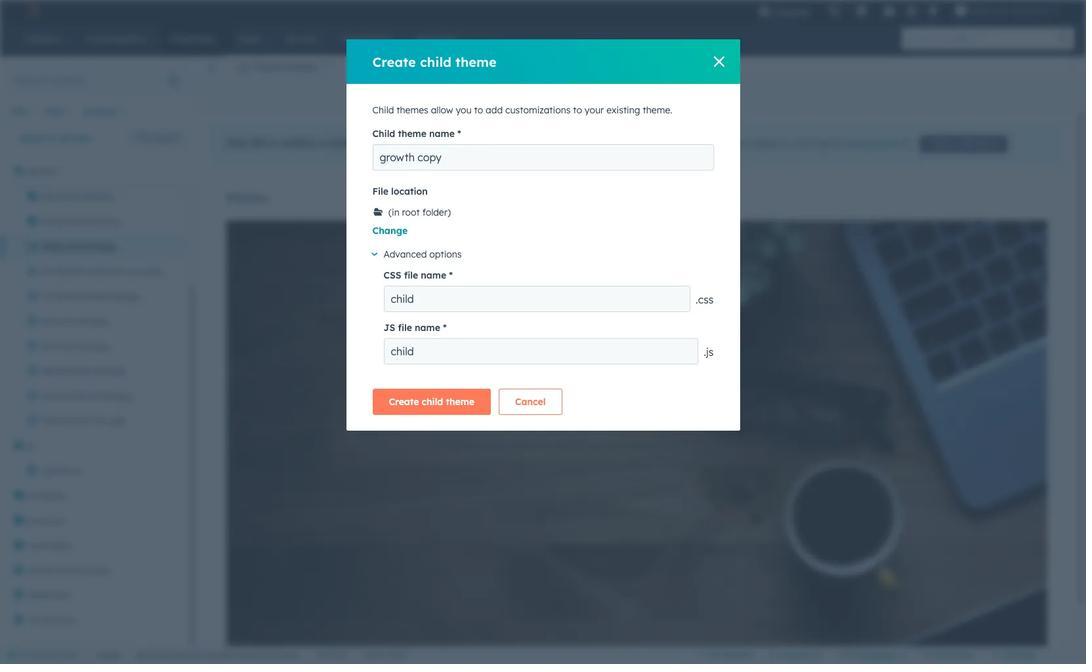 Task type: locate. For each thing, give the bounding box(es) containing it.
3 testimonial- from the top
[[42, 415, 94, 427]]

menu
[[750, 0, 1070, 21]]

(in
[[389, 206, 399, 218]]

blog-banner.jpg
[[255, 62, 316, 72], [42, 241, 115, 253]]

testimonial- for two.jpg
[[42, 415, 94, 427]]

file inside popup button
[[11, 106, 27, 117]]

0 horizontal spatial blog-
[[42, 241, 66, 253]]

1 vertical spatial create
[[929, 139, 953, 149]]

1 vertical spatial create child theme
[[929, 139, 999, 149]]

testimonial- down testimonial-three.jpg
[[42, 415, 94, 427]]

1 conference- from the top
[[42, 266, 93, 278]]

menu item
[[819, 0, 822, 21]]

section-
[[42, 191, 77, 203]]

one.jpg down the conference-banner.jpg
[[76, 316, 108, 327]]

learn more
[[845, 138, 899, 149]]

0 vertical spatial create child theme
[[372, 53, 497, 70]]

menu containing apoptosis studios 2
[[750, 0, 1070, 21]]

1 service- from the top
[[42, 316, 76, 327]]

0 vertical spatial theme.
[[643, 104, 672, 116]]

child left themes
[[372, 104, 394, 116]]

close image
[[714, 56, 724, 67]]

0 vertical spatial name
[[429, 128, 455, 140]]

2 vertical spatial name
[[415, 322, 440, 334]]

learn
[[845, 138, 872, 149]]

conference-banner-crop.jpg
[[42, 266, 163, 278]]

this left is
[[224, 136, 247, 149]]

service-
[[42, 316, 76, 327], [42, 341, 76, 352]]

file
[[250, 136, 267, 149], [404, 269, 418, 281], [398, 322, 412, 334]]

theme.
[[643, 104, 672, 116], [813, 138, 843, 149]]

changelog link
[[832, 648, 915, 664]]

2 testimonial- from the top
[[42, 390, 94, 402]]

sections
[[29, 515, 64, 527]]

back
[[20, 133, 43, 144]]

create child theme button
[[920, 136, 1007, 153], [372, 389, 491, 415]]

link opens in a new window image
[[901, 138, 910, 151], [901, 140, 910, 149], [897, 649, 905, 664], [897, 653, 905, 661]]

settings
[[1004, 651, 1036, 661]]

image
[[95, 651, 120, 661]]

previews down the section-previews
[[84, 216, 122, 228]]

2 vertical spatial testimonial-
[[42, 415, 94, 427]]

file right js at left
[[398, 322, 412, 334]]

child for child themes allow you to add customizations to your existing theme.
[[372, 104, 394, 116]]

growth
[[29, 165, 60, 177]]

1 vertical spatial two.jpg
[[94, 415, 125, 427]]

marketplaces button
[[848, 0, 876, 21]]

1 vertical spatial theme.
[[813, 138, 843, 149]]

1 horizontal spatial preview
[[226, 192, 268, 205]]

0 vertical spatial testimonial-
[[42, 366, 94, 377]]

this
[[224, 136, 247, 149], [425, 138, 442, 149]]

blog-banner.jpg inside navigation
[[255, 62, 316, 72]]

name for .css
[[421, 269, 446, 281]]

calling icon image
[[829, 5, 840, 17]]

two.jpg for testimonial-
[[94, 415, 125, 427]]

child up file location
[[372, 128, 395, 140]]

0 vertical spatial file
[[250, 136, 267, 149]]

0 vertical spatial one.jpg
[[76, 316, 108, 327]]

hubspot
[[328, 136, 375, 149]]

(in root folder)
[[389, 206, 451, 218]]

two.jpg up testimonial-one.jpg
[[76, 341, 108, 352]]

previews for section-
[[77, 191, 115, 203]]

1 vertical spatial file
[[372, 186, 389, 198]]

previews up the template-previews
[[77, 191, 115, 203]]

link opens in a new window image
[[815, 649, 823, 664], [815, 653, 823, 661]]

service- for one.jpg
[[42, 316, 76, 327]]

0 vertical spatial file
[[11, 106, 27, 117]]

1 horizontal spatial blog-
[[255, 62, 275, 72]]

conference- up service-one.jpg
[[42, 291, 93, 303]]

location
[[391, 186, 428, 198]]

1523
[[390, 651, 406, 661]]

1 vertical spatial blog-
[[42, 241, 66, 253]]

to left all
[[46, 133, 55, 144]]

to left your
[[573, 104, 582, 116]]

0 vertical spatial conference-
[[42, 266, 93, 278]]

1 horizontal spatial to
[[474, 104, 483, 116]]

preview.json
[[58, 565, 111, 577]]

reference
[[935, 651, 975, 661]]

create child theme
[[372, 53, 497, 70], [929, 139, 999, 149], [389, 396, 474, 408]]

theme. inside create child theme dialog
[[643, 104, 672, 116]]

0 vertical spatial create
[[372, 53, 416, 70]]

css file name
[[384, 269, 446, 281]]

1 vertical spatial file
[[404, 269, 418, 281]]

file left the location
[[372, 186, 389, 198]]

Search HubSpot search field
[[902, 28, 1063, 50]]

folder)
[[422, 206, 451, 218]]

theme. up design
[[643, 104, 672, 116]]

1 horizontal spatial blog-banner.jpg
[[255, 62, 316, 72]]

js
[[29, 440, 35, 452]]

1 testimonial- from the top
[[42, 366, 94, 377]]

previews
[[77, 191, 115, 203], [84, 216, 122, 228]]

calling icon button
[[823, 2, 846, 19]]

can't
[[546, 138, 568, 149]]

Child theme name text field
[[372, 144, 714, 171]]

file up back
[[11, 106, 27, 117]]

name down advanced options
[[421, 269, 446, 281]]

blog- inside navigation
[[255, 62, 275, 72]]

1 horizontal spatial this
[[425, 138, 442, 149]]

1 vertical spatial testimonial-
[[42, 390, 94, 402]]

0 vertical spatial blog-banner.jpg
[[255, 62, 316, 72]]

name down allow
[[429, 128, 455, 140]]

search button
[[1052, 28, 1074, 50]]

0 horizontal spatial blog-banner.jpg
[[42, 241, 115, 253]]

banner.jpg
[[275, 62, 316, 72], [66, 241, 115, 253], [93, 291, 139, 303], [260, 651, 299, 661]]

be
[[570, 138, 581, 149]]

file right css
[[404, 269, 418, 281]]

apoptosis
[[970, 5, 1010, 16]]

service- down service-one.jpg
[[42, 341, 76, 352]]

file inside create child theme dialog
[[372, 186, 389, 198]]

1 vertical spatial conference-
[[42, 291, 93, 303]]

0 vertical spatial service-
[[42, 316, 76, 327]]

2 conference- from the top
[[42, 291, 93, 303]]

1 vertical spatial create child theme button
[[372, 389, 491, 415]]

one.jpg for testimonial-
[[94, 366, 126, 377]]

testimonial-three.jpg
[[42, 390, 132, 402]]

no errors found
[[20, 651, 79, 661]]

a right within
[[318, 136, 325, 149]]

2 child from the top
[[372, 128, 395, 140]]

themes
[[397, 104, 428, 116]]

create child theme dialog
[[346, 39, 740, 431]]

blog-
[[255, 62, 275, 72], [42, 241, 66, 253]]

get started link
[[687, 648, 761, 664]]

name for .js
[[415, 322, 440, 334]]

@hubspot/growth/images/blog-banner.jpg
[[137, 651, 299, 661]]

one.jpg
[[76, 316, 108, 327], [94, 366, 126, 377]]

conference- up the conference-banner.jpg
[[42, 266, 93, 278]]

settings button
[[983, 648, 1036, 665]]

1 vertical spatial name
[[421, 269, 446, 281]]

two.jpg down three.jpg
[[94, 415, 125, 427]]

name right js at left
[[415, 322, 440, 334]]

create
[[372, 53, 416, 70], [929, 139, 953, 149], [389, 396, 419, 408]]

to
[[474, 104, 483, 116], [573, 104, 582, 116], [46, 133, 55, 144]]

testimonial- down service-two.jpg
[[42, 366, 94, 377]]

blog-banner.jpg navigation
[[224, 56, 346, 79]]

2 vertical spatial file
[[398, 322, 412, 334]]

0 horizontal spatial this
[[224, 136, 247, 149]]

0 vertical spatial create child theme button
[[920, 136, 1007, 153]]

edited
[[584, 138, 611, 149]]

apoptosis studios 2
[[970, 5, 1049, 16]]

1 child from the top
[[372, 104, 394, 116]]

you
[[456, 104, 472, 116]]

0 horizontal spatial create child theme button
[[372, 389, 491, 415]]

0 horizontal spatial theme.
[[643, 104, 672, 116]]

preview
[[137, 133, 166, 143], [226, 192, 268, 205]]

service- up service-two.jpg
[[42, 316, 76, 327]]

file for file
[[11, 106, 27, 117]]

the
[[624, 138, 638, 149]]

js file name
[[384, 322, 440, 334]]

two.jpg
[[76, 341, 108, 352], [94, 415, 125, 427]]

1 vertical spatial service-
[[42, 341, 76, 352]]

0 horizontal spatial preview
[[137, 133, 166, 143]]

one.jpg up three.jpg
[[94, 366, 126, 377]]

get
[[707, 651, 721, 661]]

1 horizontal spatial file
[[372, 186, 389, 198]]

file button
[[11, 102, 36, 121]]

0 vertical spatial child
[[372, 104, 394, 116]]

2 vertical spatial create
[[389, 396, 419, 408]]

theme. left learn
[[813, 138, 843, 149]]

1 horizontal spatial theme.
[[813, 138, 843, 149]]

0 horizontal spatial file
[[11, 106, 27, 117]]

testimonial- up testimonial-two.jpg
[[42, 390, 94, 402]]

file left is
[[250, 136, 267, 149]]

1 vertical spatial blog-banner.jpg
[[42, 241, 115, 253]]

0 vertical spatial two.jpg
[[76, 341, 108, 352]]

1 vertical spatial one.jpg
[[94, 366, 126, 377]]

templates
[[29, 540, 72, 552]]

0 vertical spatial previews
[[77, 191, 115, 203]]

options
[[429, 248, 462, 260]]

conference- for banner-
[[42, 266, 93, 278]]

projects link
[[761, 648, 832, 664]]

upgrade image
[[759, 6, 771, 18]]

0 vertical spatial preview
[[137, 133, 166, 143]]

to right you
[[474, 104, 483, 116]]

child
[[420, 53, 451, 70], [791, 138, 811, 149], [956, 139, 973, 149], [422, 396, 443, 408]]

studios
[[1012, 5, 1042, 16]]

Search assets search field
[[8, 67, 189, 93]]

a right the create
[[782, 138, 788, 149]]

2 service- from the top
[[42, 341, 76, 352]]

settings link
[[903, 4, 920, 17]]

1 vertical spatial previews
[[84, 216, 122, 228]]

this down allow
[[425, 138, 442, 149]]

1 vertical spatial child
[[372, 128, 395, 140]]

notifications image
[[928, 6, 939, 18]]

child text field
[[384, 286, 690, 312]]

theme
[[455, 53, 497, 70], [398, 128, 427, 140], [378, 136, 411, 149], [444, 138, 472, 149], [975, 139, 999, 149], [446, 396, 474, 408]]

conference-banner.jpg
[[42, 291, 139, 303]]

banner.jpg inside navigation
[[275, 62, 316, 72]]

0 vertical spatial blog-
[[255, 62, 275, 72]]



Task type: vqa. For each thing, say whether or not it's contained in the screenshot.
CREATE CHILD THEME dialog
yes



Task type: describe. For each thing, give the bounding box(es) containing it.
found
[[57, 651, 79, 661]]

preview link
[[129, 130, 186, 147]]

system.js
[[42, 465, 81, 477]]

hubspot link
[[16, 3, 49, 18]]

previews for template-
[[84, 216, 122, 228]]

child themes allow you to add customizations to your existing theme.
[[372, 104, 672, 116]]

2500 × 1523
[[363, 651, 406, 661]]

learn more link
[[845, 138, 912, 151]]

create
[[752, 138, 780, 149]]

files
[[72, 133, 91, 144]]

css
[[384, 269, 401, 281]]

preview inside 'link'
[[137, 133, 166, 143]]

child for child theme name
[[372, 128, 395, 140]]

design
[[640, 138, 670, 149]]

cancel button
[[499, 389, 562, 415]]

testimonial- for one.jpg
[[42, 366, 94, 377]]

you
[[715, 138, 731, 149]]

marketplaces image
[[856, 6, 868, 18]]

cancel
[[515, 396, 546, 408]]

root
[[402, 206, 420, 218]]

manager.
[[673, 138, 713, 149]]

this file is within a hubspot theme
[[224, 136, 411, 149]]

this for this file is within a hubspot theme
[[224, 136, 247, 149]]

help image
[[884, 6, 895, 18]]

get started
[[707, 651, 753, 661]]

allow
[[431, 104, 453, 116]]

add
[[486, 104, 503, 116]]

editor-
[[29, 565, 58, 577]]

its
[[493, 138, 504, 149]]

three.jpg
[[94, 390, 132, 402]]

within
[[282, 136, 315, 149]]

editor-preview.json
[[29, 565, 111, 577]]

conference- for banner.jpg
[[42, 291, 93, 303]]

file location
[[372, 186, 428, 198]]

more
[[875, 138, 899, 149]]

crop.jpg
[[128, 266, 163, 278]]

apoptosis studios 2 button
[[947, 0, 1069, 21]]

back to all files button
[[11, 133, 91, 144]]

testimonial-one.jpg
[[42, 366, 126, 377]]

template-
[[42, 216, 84, 228]]

actions button
[[83, 102, 126, 121]]

projects
[[781, 651, 813, 661]]

theme.json
[[29, 615, 76, 627]]

service- for two.jpg
[[42, 341, 76, 352]]

two.jpg for service-
[[76, 341, 108, 352]]

customizations
[[505, 104, 571, 116]]

hubspot image
[[24, 3, 39, 18]]

child theme name
[[372, 128, 455, 140]]

modules
[[29, 490, 66, 502]]

back to all files
[[20, 133, 91, 144]]

in
[[614, 138, 621, 149]]

file for css
[[404, 269, 418, 281]]

0 horizontal spatial to
[[46, 133, 55, 144]]

1 horizontal spatial create child theme button
[[920, 136, 1007, 153]]

2 vertical spatial create child theme
[[389, 396, 474, 408]]

file for js
[[398, 322, 412, 334]]

changelog
[[853, 651, 895, 661]]

.css
[[696, 293, 714, 306]]

upgrade
[[773, 7, 810, 17]]

testimonial-two.jpg
[[42, 415, 125, 427]]

2 link opens in a new window image from the top
[[815, 653, 823, 661]]

1 horizontal spatial a
[[782, 138, 788, 149]]

one.jpg for service-
[[76, 316, 108, 327]]

existing
[[607, 104, 640, 116]]

section-previews
[[42, 191, 115, 203]]

.js
[[704, 346, 714, 359]]

service-one.jpg
[[42, 316, 108, 327]]

is
[[270, 136, 279, 149]]

this for this theme and its contents can't be edited in the design manager. you can create a child theme.
[[425, 138, 442, 149]]

service-two.jpg
[[42, 341, 108, 352]]

testimonial- for three.jpg
[[42, 390, 94, 402]]

file for file location
[[372, 186, 389, 198]]

this theme and its contents can't be edited in the design manager. you can create a child theme.
[[425, 138, 845, 149]]

view
[[44, 106, 66, 117]]

reference button
[[915, 648, 975, 665]]

1 vertical spatial preview
[[226, 192, 268, 205]]

your
[[585, 104, 604, 116]]

blog-banner.jpg link
[[224, 56, 346, 79]]

1 link opens in a new window image from the top
[[815, 649, 823, 664]]

tara schultz image
[[955, 5, 967, 16]]

and
[[474, 138, 491, 149]]

fields.json
[[29, 590, 72, 602]]

create child theme button inside dialog
[[372, 389, 491, 415]]

contents
[[506, 138, 544, 149]]

settings image
[[906, 6, 917, 17]]

search image
[[1059, 34, 1068, 43]]

×
[[384, 651, 387, 661]]

0 horizontal spatial a
[[318, 136, 325, 149]]

errors
[[34, 651, 55, 661]]

file for this
[[250, 136, 267, 149]]

2 horizontal spatial to
[[573, 104, 582, 116]]

help button
[[878, 0, 901, 21]]

caret image
[[371, 253, 377, 256]]

file location element
[[372, 202, 714, 239]]

js
[[384, 322, 395, 334]]

no
[[20, 651, 31, 661]]

all
[[58, 133, 70, 144]]

2
[[1045, 5, 1049, 16]]

@hubspot/growth/images/blog-
[[137, 651, 261, 661]]

actions
[[83, 106, 117, 117]]

change
[[372, 225, 408, 237]]

2500
[[363, 651, 381, 661]]

can
[[734, 138, 750, 149]]

advanced
[[384, 248, 427, 260]]

banner-
[[93, 266, 128, 278]]

250.4kb
[[316, 651, 347, 661]]

child text field
[[384, 338, 699, 365]]



